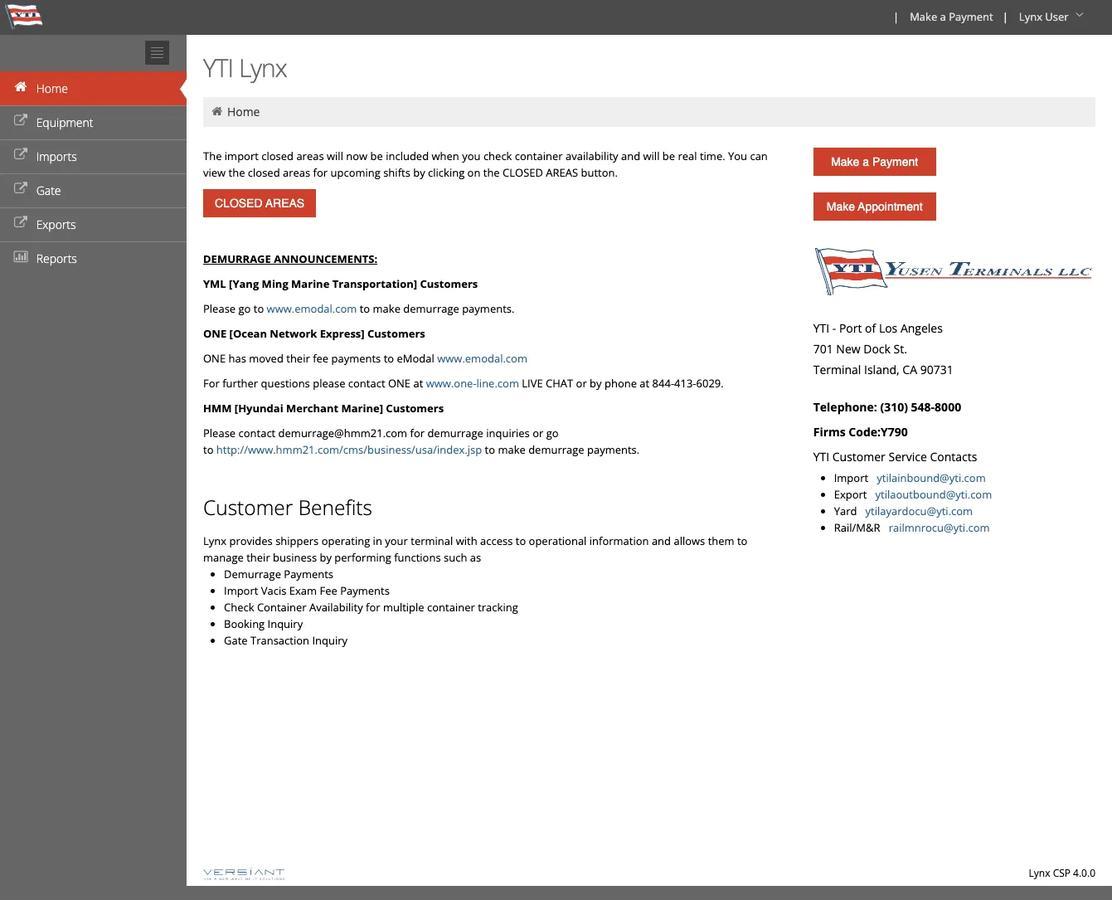 Task type: vqa. For each thing, say whether or not it's contained in the screenshot.


Task type: describe. For each thing, give the bounding box(es) containing it.
check
[[224, 600, 254, 615]]

0 vertical spatial closed
[[262, 149, 294, 163]]

railmnrocu@yti.com link
[[889, 520, 991, 535]]

yti - port of los angeles 701 new dock st. terminal island, ca 90731
[[814, 320, 954, 378]]

when
[[432, 149, 460, 163]]

areas
[[546, 165, 579, 180]]

1 horizontal spatial customer
[[833, 449, 886, 465]]

port
[[840, 320, 863, 336]]

0 horizontal spatial home link
[[0, 71, 187, 105]]

for further questions please contact one at www.one-line.com live chat or by phone at 844-413-6029.
[[203, 376, 724, 391]]

lynx provides shippers operating in your terminal with access to operational information and allows them to manage their business by performing functions such as demurrage payments import vacis exam fee payments check container availability for multiple container tracking booking inquiry gate transaction inquiry
[[203, 534, 748, 648]]

moved
[[249, 351, 284, 366]]

marine
[[291, 276, 330, 291]]

multiple
[[383, 600, 425, 615]]

to left emodal
[[384, 351, 394, 366]]

demurrage@hmm21.com
[[279, 426, 408, 441]]

benefits
[[298, 494, 373, 521]]

1 will from the left
[[327, 149, 344, 163]]

lynx user
[[1020, 9, 1069, 24]]

www.emodal.com link for one has moved their fee payments to emodal www.emodal.com
[[437, 351, 528, 366]]

railmnrocu@yti.com
[[889, 520, 991, 535]]

reports link
[[0, 241, 187, 276]]

0 vertical spatial gate
[[36, 183, 61, 198]]

los
[[880, 320, 898, 336]]

1 vertical spatial make a payment
[[832, 155, 919, 168]]

to inside please contact demurrage@hmm21.com for demurrage inquiries or go to
[[203, 442, 214, 457]]

lynx for lynx user
[[1020, 9, 1043, 24]]

1 horizontal spatial make
[[498, 442, 526, 457]]

demurrage inside please contact demurrage@hmm21.com for demurrage inquiries or go to
[[428, 426, 484, 441]]

2 vertical spatial make
[[827, 200, 856, 213]]

0 vertical spatial customers
[[420, 276, 478, 291]]

0 vertical spatial areas
[[297, 149, 324, 163]]

2 vertical spatial one
[[388, 376, 411, 391]]

contacts
[[931, 449, 978, 465]]

1 vertical spatial areas
[[283, 165, 311, 180]]

0 vertical spatial demurrage
[[404, 301, 460, 316]]

chat
[[546, 376, 574, 391]]

export
[[835, 487, 868, 502]]

customer benefits
[[203, 494, 373, 521]]

ca
[[903, 362, 918, 378]]

2 vertical spatial demurrage
[[529, 442, 585, 457]]

0 horizontal spatial payments.
[[462, 301, 515, 316]]

0 vertical spatial payments
[[284, 567, 334, 582]]

http://www.hmm21.com/cms/business/usa/index.jsp to make demurrage payments.
[[216, 442, 640, 457]]

included
[[386, 149, 429, 163]]

to down inquiries
[[485, 442, 495, 457]]

clicking
[[428, 165, 465, 180]]

firms code:y790
[[814, 424, 909, 440]]

on
[[468, 165, 481, 180]]

ytilayardocu@yti.com link
[[866, 504, 974, 519]]

csp
[[1054, 866, 1071, 880]]

0 vertical spatial make a payment link
[[903, 0, 1000, 35]]

413-
[[675, 376, 697, 391]]

gate link
[[0, 173, 187, 207]]

2 will from the left
[[644, 149, 660, 163]]

demurrage
[[224, 567, 281, 582]]

4.0.0
[[1074, 866, 1096, 880]]

www.emodal.com link for to make demurrage payments.
[[267, 301, 357, 316]]

equipment link
[[0, 105, 187, 139]]

1 horizontal spatial import
[[835, 471, 875, 485]]

container
[[257, 600, 307, 615]]

one [ocean network express] customers
[[203, 326, 426, 341]]

vacis
[[261, 583, 287, 598]]

has
[[229, 351, 246, 366]]

access
[[480, 534, 513, 549]]

please for please go to www.emodal.com to make demurrage payments.
[[203, 301, 236, 316]]

and inside lynx provides shippers operating in your terminal with access to operational information and allows them to manage their business by performing functions such as demurrage payments import vacis exam fee payments check container availability for multiple container tracking booking inquiry gate transaction inquiry
[[652, 534, 671, 549]]

please go to www.emodal.com to make demurrage payments.
[[203, 301, 515, 316]]

manage
[[203, 550, 244, 565]]

button.
[[581, 165, 618, 180]]

in
[[373, 534, 382, 549]]

0 vertical spatial home
[[36, 80, 68, 96]]

the
[[203, 149, 222, 163]]

0 vertical spatial payment
[[950, 9, 994, 24]]

please for please contact demurrage@hmm21.com for demurrage inquiries or go to
[[203, 426, 236, 441]]

1 be from the left
[[371, 149, 383, 163]]

new
[[837, 341, 861, 357]]

0 vertical spatial go
[[239, 301, 251, 316]]

telephone: (310) 548-8000
[[814, 399, 962, 415]]

ytilaoutbound@yti.com
[[876, 487, 993, 502]]

1 vertical spatial inquiry
[[312, 633, 348, 648]]

imports
[[36, 149, 77, 164]]

ytilayardocu@yti.com
[[866, 504, 974, 519]]

1 horizontal spatial or
[[576, 376, 587, 391]]

ytilainbound@yti.com
[[877, 471, 986, 485]]

1 vertical spatial make
[[832, 155, 860, 168]]

availability
[[566, 149, 619, 163]]

upcoming
[[331, 165, 381, 180]]

you
[[462, 149, 481, 163]]

1 vertical spatial by
[[590, 376, 602, 391]]

operating
[[322, 534, 370, 549]]

service
[[889, 449, 928, 465]]

customers for one [ocean network express] customers
[[368, 326, 426, 341]]

island,
[[865, 362, 900, 378]]

firms
[[814, 424, 846, 440]]

yti for yti - port of los angeles 701 new dock st. terminal island, ca 90731
[[814, 320, 830, 336]]

8000
[[935, 399, 962, 415]]

of
[[866, 320, 877, 336]]

your
[[385, 534, 408, 549]]

90731
[[921, 362, 954, 378]]

844-
[[653, 376, 675, 391]]

check
[[484, 149, 512, 163]]

equipment
[[36, 115, 93, 130]]

www.one-line.com link
[[426, 376, 519, 391]]

0 horizontal spatial a
[[863, 155, 870, 168]]

external link image for gate
[[12, 183, 29, 195]]

2 be from the left
[[663, 149, 676, 163]]

network
[[270, 326, 317, 341]]

as
[[470, 550, 481, 565]]

for
[[203, 376, 220, 391]]

yti for yti lynx
[[203, 51, 233, 85]]

external link image for equipment
[[12, 115, 29, 127]]

with
[[456, 534, 478, 549]]

lynx for lynx provides shippers operating in your terminal with access to operational information and allows them to manage their business by performing functions such as demurrage payments import vacis exam fee payments check container availability for multiple container tracking booking inquiry gate transaction inquiry
[[203, 534, 227, 549]]

merchant
[[286, 401, 339, 416]]

please contact demurrage@hmm21.com for demurrage inquiries or go to
[[203, 426, 559, 457]]

2 | from the left
[[1003, 9, 1009, 24]]

telephone:
[[814, 399, 878, 415]]

phone
[[605, 376, 637, 391]]

user
[[1046, 9, 1069, 24]]



Task type: locate. For each thing, give the bounding box(es) containing it.
1 horizontal spatial by
[[413, 165, 425, 180]]

make down transportation]
[[373, 301, 401, 316]]

areas left upcoming
[[283, 165, 311, 180]]

will left now
[[327, 149, 344, 163]]

for left upcoming
[[313, 165, 328, 180]]

0 vertical spatial one
[[203, 326, 227, 341]]

availability
[[310, 600, 363, 615]]

www.emodal.com up www.one-line.com link
[[437, 351, 528, 366]]

1 horizontal spatial payment
[[950, 9, 994, 24]]

1 vertical spatial www.emodal.com link
[[437, 351, 528, 366]]

1 vertical spatial external link image
[[12, 149, 29, 161]]

customers for hmm [hyundai merchant marine] customers
[[386, 401, 444, 416]]

0 vertical spatial make
[[373, 301, 401, 316]]

0 vertical spatial by
[[413, 165, 425, 180]]

by down operating
[[320, 550, 332, 565]]

fee
[[313, 351, 329, 366]]

ytilaoutbound@yti.com link
[[876, 487, 993, 502]]

0 horizontal spatial inquiry
[[268, 617, 303, 632]]

2 horizontal spatial by
[[590, 376, 602, 391]]

external link image down home icon
[[12, 115, 29, 127]]

1 horizontal spatial payments.
[[588, 442, 640, 457]]

2 vertical spatial yti
[[814, 449, 830, 465]]

will
[[327, 149, 344, 163], [644, 149, 660, 163]]

inquiry down availability
[[312, 633, 348, 648]]

1 vertical spatial home
[[227, 104, 260, 120]]

0 horizontal spatial |
[[894, 9, 900, 24]]

make a payment
[[911, 9, 994, 24], [832, 155, 919, 168]]

gate inside lynx provides shippers operating in your terminal with access to operational information and allows them to manage their business by performing functions such as demurrage payments import vacis exam fee payments check container availability for multiple container tracking booking inquiry gate transaction inquiry
[[224, 633, 248, 648]]

for inside please contact demurrage@hmm21.com for demurrage inquiries or go to
[[410, 426, 425, 441]]

home right home icon
[[36, 80, 68, 96]]

and
[[622, 149, 641, 163], [652, 534, 671, 549]]

to up [ocean
[[254, 301, 264, 316]]

terminal
[[411, 534, 453, 549]]

announcements:
[[274, 251, 378, 266]]

external link image inside imports link
[[12, 149, 29, 161]]

2 at from the left
[[640, 376, 650, 391]]

0 horizontal spatial at
[[414, 376, 423, 391]]

1 vertical spatial one
[[203, 351, 226, 366]]

external link image for exports
[[12, 217, 29, 229]]

yti up home image
[[203, 51, 233, 85]]

express]
[[320, 326, 365, 341]]

1 horizontal spatial contact
[[348, 376, 386, 391]]

1 vertical spatial customers
[[368, 326, 426, 341]]

customer down firms code:y790
[[833, 449, 886, 465]]

www.one-
[[426, 376, 477, 391]]

import
[[225, 149, 259, 163]]

1 horizontal spatial home
[[227, 104, 260, 120]]

areas
[[297, 149, 324, 163], [283, 165, 311, 180]]

payments. down phone
[[588, 442, 640, 457]]

1 vertical spatial closed
[[248, 165, 280, 180]]

home link up equipment
[[0, 71, 187, 105]]

go
[[239, 301, 251, 316], [547, 426, 559, 441]]

payment left lynx user
[[950, 9, 994, 24]]

go right inquiries
[[547, 426, 559, 441]]

1 horizontal spatial their
[[286, 351, 310, 366]]

line.com
[[477, 376, 519, 391]]

yti inside yti - port of los angeles 701 new dock st. terminal island, ca 90731
[[814, 320, 830, 336]]

closed down import
[[248, 165, 280, 180]]

closed
[[503, 165, 543, 180]]

please down yml
[[203, 301, 236, 316]]

0 vertical spatial their
[[286, 351, 310, 366]]

2 external link image from the top
[[12, 217, 29, 229]]

such
[[444, 550, 468, 565]]

2 horizontal spatial for
[[410, 426, 425, 441]]

payments
[[284, 567, 334, 582], [340, 583, 390, 598]]

external link image inside exports "link"
[[12, 217, 29, 229]]

2 vertical spatial for
[[366, 600, 381, 615]]

None submit
[[203, 189, 316, 217]]

hmm [hyundai merchant marine] customers
[[203, 401, 444, 416]]

http://www.hmm21.com/cms/business/usa/index.jsp
[[216, 442, 482, 457]]

701
[[814, 341, 834, 357]]

provides
[[229, 534, 273, 549]]

1 vertical spatial gate
[[224, 633, 248, 648]]

and left 'allows'
[[652, 534, 671, 549]]

0 vertical spatial a
[[941, 9, 947, 24]]

container inside the import closed areas will now be included when you check container availability and will be real time.  you can view the closed areas for upcoming shifts by clicking on the closed areas button.
[[515, 149, 563, 163]]

by left phone
[[590, 376, 602, 391]]

1 vertical spatial make
[[498, 442, 526, 457]]

gate up exports
[[36, 183, 61, 198]]

import up check
[[224, 583, 258, 598]]

go down [yang
[[239, 301, 251, 316]]

www.emodal.com link down marine
[[267, 301, 357, 316]]

the right on
[[484, 165, 500, 180]]

0 horizontal spatial payment
[[873, 155, 919, 168]]

yti down firms
[[814, 449, 830, 465]]

[hyundai
[[235, 401, 284, 416]]

-
[[833, 320, 837, 336]]

1 horizontal spatial the
[[484, 165, 500, 180]]

performing
[[335, 550, 392, 565]]

payments
[[332, 351, 381, 366]]

1 vertical spatial a
[[863, 155, 870, 168]]

1 vertical spatial for
[[410, 426, 425, 441]]

0 vertical spatial www.emodal.com
[[267, 301, 357, 316]]

0 vertical spatial external link image
[[12, 183, 29, 195]]

1 vertical spatial payment
[[873, 155, 919, 168]]

ming
[[262, 276, 289, 291]]

and right availability
[[622, 149, 641, 163]]

exports link
[[0, 207, 187, 241]]

go inside please contact demurrage@hmm21.com for demurrage inquiries or go to
[[547, 426, 559, 441]]

1 horizontal spatial home link
[[227, 104, 260, 120]]

2 vertical spatial by
[[320, 550, 332, 565]]

0 vertical spatial import
[[835, 471, 875, 485]]

1 horizontal spatial will
[[644, 149, 660, 163]]

for up http://www.hmm21.com/cms/business/usa/index.jsp to make demurrage payments.
[[410, 426, 425, 441]]

1 at from the left
[[414, 376, 423, 391]]

1 | from the left
[[894, 9, 900, 24]]

time.
[[700, 149, 726, 163]]

home right home image
[[227, 104, 260, 120]]

closed
[[262, 149, 294, 163], [248, 165, 280, 180]]

1 vertical spatial go
[[547, 426, 559, 441]]

home link
[[0, 71, 187, 105], [227, 104, 260, 120]]

1 horizontal spatial and
[[652, 534, 671, 549]]

2 external link image from the top
[[12, 149, 29, 161]]

0 horizontal spatial by
[[320, 550, 332, 565]]

make down inquiries
[[498, 442, 526, 457]]

information
[[590, 534, 649, 549]]

one for one [ocean network express] customers
[[203, 326, 227, 341]]

1 please from the top
[[203, 301, 236, 316]]

business
[[273, 550, 317, 565]]

exam
[[289, 583, 317, 598]]

to right access
[[516, 534, 526, 549]]

their up demurrage
[[247, 550, 270, 565]]

1 vertical spatial yti
[[814, 320, 830, 336]]

(310)
[[881, 399, 909, 415]]

will left real
[[644, 149, 660, 163]]

one for one has moved their fee payments to emodal www.emodal.com
[[203, 351, 226, 366]]

0 horizontal spatial www.emodal.com
[[267, 301, 357, 316]]

0 horizontal spatial container
[[427, 600, 475, 615]]

live
[[522, 376, 543, 391]]

1 vertical spatial demurrage
[[428, 426, 484, 441]]

import inside lynx provides shippers operating in your terminal with access to operational information and allows them to manage their business by performing functions such as demurrage payments import vacis exam fee payments check container availability for multiple container tracking booking inquiry gate transaction inquiry
[[224, 583, 258, 598]]

lynx inside lynx user link
[[1020, 9, 1043, 24]]

reports
[[36, 251, 77, 266]]

1 horizontal spatial a
[[941, 9, 947, 24]]

view
[[203, 165, 226, 180]]

1 vertical spatial make a payment link
[[814, 148, 937, 176]]

0 vertical spatial or
[[576, 376, 587, 391]]

to down transportation]
[[360, 301, 370, 316]]

for inside lynx provides shippers operating in your terminal with access to operational information and allows them to manage their business by performing functions such as demurrage payments import vacis exam fee payments check container availability for multiple container tracking booking inquiry gate transaction inquiry
[[366, 600, 381, 615]]

please
[[313, 376, 346, 391]]

at down emodal
[[414, 376, 423, 391]]

1 vertical spatial payments.
[[588, 442, 640, 457]]

versiant image
[[203, 868, 285, 881]]

0 vertical spatial make a payment
[[911, 9, 994, 24]]

them
[[708, 534, 735, 549]]

demurrage up emodal
[[404, 301, 460, 316]]

1 vertical spatial www.emodal.com
[[437, 351, 528, 366]]

0 horizontal spatial or
[[533, 426, 544, 441]]

angle down image
[[1072, 9, 1089, 21]]

[yang
[[229, 276, 259, 291]]

1 vertical spatial contact
[[239, 426, 276, 441]]

demurrage down inquiries
[[529, 442, 585, 457]]

external link image left imports
[[12, 149, 29, 161]]

be
[[371, 149, 383, 163], [663, 149, 676, 163]]

0 horizontal spatial payments
[[284, 567, 334, 582]]

closed right import
[[262, 149, 294, 163]]

container up closed
[[515, 149, 563, 163]]

marine]
[[341, 401, 383, 416]]

payments up availability
[[340, 583, 390, 598]]

1 horizontal spatial be
[[663, 149, 676, 163]]

1 horizontal spatial inquiry
[[312, 633, 348, 648]]

1 vertical spatial or
[[533, 426, 544, 441]]

yml [yang ming marine transportation] customers
[[203, 276, 478, 291]]

for
[[313, 165, 328, 180], [410, 426, 425, 441], [366, 600, 381, 615]]

container left tracking
[[427, 600, 475, 615]]

1 vertical spatial customer
[[203, 494, 293, 521]]

inquiry down container
[[268, 617, 303, 632]]

yti left -
[[814, 320, 830, 336]]

payments. up line.com
[[462, 301, 515, 316]]

1 vertical spatial and
[[652, 534, 671, 549]]

container inside lynx provides shippers operating in your terminal with access to operational information and allows them to manage their business by performing functions such as demurrage payments import vacis exam fee payments check container availability for multiple container tracking booking inquiry gate transaction inquiry
[[427, 600, 475, 615]]

contact down one has moved their fee payments to emodal www.emodal.com
[[348, 376, 386, 391]]

external link image
[[12, 115, 29, 127], [12, 149, 29, 161]]

0 horizontal spatial for
[[313, 165, 328, 180]]

1 external link image from the top
[[12, 115, 29, 127]]

2 the from the left
[[484, 165, 500, 180]]

emodal
[[397, 351, 435, 366]]

their inside lynx provides shippers operating in your terminal with access to operational information and allows them to manage their business by performing functions such as demurrage payments import vacis exam fee payments check container availability for multiple container tracking booking inquiry gate transaction inquiry
[[247, 550, 270, 565]]

and inside the import closed areas will now be included when you check container availability and will be real time.  you can view the closed areas for upcoming shifts by clicking on the closed areas button.
[[622, 149, 641, 163]]

their
[[286, 351, 310, 366], [247, 550, 270, 565]]

0 horizontal spatial make
[[373, 301, 401, 316]]

please down hmm at top
[[203, 426, 236, 441]]

import up export on the right of page
[[835, 471, 875, 485]]

their left fee
[[286, 351, 310, 366]]

0 vertical spatial customer
[[833, 449, 886, 465]]

yti for yti customer service contacts
[[814, 449, 830, 465]]

6029.
[[697, 376, 724, 391]]

0 horizontal spatial customer
[[203, 494, 293, 521]]

by inside lynx provides shippers operating in your terminal with access to operational information and allows them to manage their business by performing functions such as demurrage payments import vacis exam fee payments check container availability for multiple container tracking booking inquiry gate transaction inquiry
[[320, 550, 332, 565]]

customer up the provides
[[203, 494, 293, 521]]

external link image inside equipment link
[[12, 115, 29, 127]]

imports link
[[0, 139, 187, 173]]

external link image inside the gate link
[[12, 183, 29, 195]]

shifts
[[384, 165, 411, 180]]

0 vertical spatial payments.
[[462, 301, 515, 316]]

0 horizontal spatial www.emodal.com link
[[267, 301, 357, 316]]

1 horizontal spatial at
[[640, 376, 650, 391]]

please
[[203, 301, 236, 316], [203, 426, 236, 441]]

gate down booking
[[224, 633, 248, 648]]

1 the from the left
[[229, 165, 245, 180]]

external link image
[[12, 183, 29, 195], [12, 217, 29, 229]]

payment up 'appointment'
[[873, 155, 919, 168]]

external link image for imports
[[12, 149, 29, 161]]

dock
[[864, 341, 891, 357]]

gate
[[36, 183, 61, 198], [224, 633, 248, 648]]

transportation]
[[333, 276, 418, 291]]

to right them
[[738, 534, 748, 549]]

the down import
[[229, 165, 245, 180]]

can
[[751, 149, 768, 163]]

by down included
[[413, 165, 425, 180]]

lynx for lynx csp 4.0.0
[[1030, 866, 1051, 880]]

http://www.hmm21.com/cms/business/usa/index.jsp link
[[216, 442, 482, 457]]

0 horizontal spatial the
[[229, 165, 245, 180]]

1 horizontal spatial container
[[515, 149, 563, 163]]

demurrage up http://www.hmm21.com/cms/business/usa/index.jsp to make demurrage payments.
[[428, 426, 484, 441]]

or right inquiries
[[533, 426, 544, 441]]

please inside please contact demurrage@hmm21.com for demurrage inquiries or go to
[[203, 426, 236, 441]]

home image
[[210, 105, 224, 117]]

lynx
[[1020, 9, 1043, 24], [239, 51, 287, 85], [203, 534, 227, 549], [1030, 866, 1051, 880]]

[ocean
[[230, 326, 267, 341]]

2 please from the top
[[203, 426, 236, 441]]

customers
[[420, 276, 478, 291], [368, 326, 426, 341], [386, 401, 444, 416]]

www.emodal.com down marine
[[267, 301, 357, 316]]

payment
[[950, 9, 994, 24], [873, 155, 919, 168]]

by inside the import closed areas will now be included when you check container availability and will be real time.  you can view the closed areas for upcoming shifts by clicking on the closed areas button.
[[413, 165, 425, 180]]

at left 844-
[[640, 376, 650, 391]]

0 horizontal spatial gate
[[36, 183, 61, 198]]

demurrage announcements:
[[203, 251, 378, 266]]

exports
[[36, 217, 76, 232]]

for inside the import closed areas will now be included when you check container availability and will be real time.  you can view the closed areas for upcoming shifts by clicking on the closed areas button.
[[313, 165, 328, 180]]

the import closed areas will now be included when you check container availability and will be real time.  you can view the closed areas for upcoming shifts by clicking on the closed areas button.
[[203, 149, 768, 180]]

1 horizontal spatial payments
[[340, 583, 390, 598]]

1 external link image from the top
[[12, 183, 29, 195]]

www.emodal.com
[[267, 301, 357, 316], [437, 351, 528, 366]]

lynx inside lynx provides shippers operating in your terminal with access to operational information and allows them to manage their business by performing functions such as demurrage payments import vacis exam fee payments check container availability for multiple container tracking booking inquiry gate transaction inquiry
[[203, 534, 227, 549]]

payments up exam
[[284, 567, 334, 582]]

1 vertical spatial import
[[224, 583, 258, 598]]

customers up emodal
[[368, 326, 426, 341]]

inquiries
[[487, 426, 530, 441]]

one left [ocean
[[203, 326, 227, 341]]

yml
[[203, 276, 226, 291]]

areas left now
[[297, 149, 324, 163]]

www.emodal.com link up www.one-line.com link
[[437, 351, 528, 366]]

rail/m&r
[[835, 520, 881, 535]]

0 vertical spatial inquiry
[[268, 617, 303, 632]]

now
[[346, 149, 368, 163]]

demurrage
[[404, 301, 460, 316], [428, 426, 484, 441], [529, 442, 585, 457]]

contact down [hyundai
[[239, 426, 276, 441]]

customers right transportation]
[[420, 276, 478, 291]]

contact inside please contact demurrage@hmm21.com for demurrage inquiries or go to
[[239, 426, 276, 441]]

0 vertical spatial make
[[911, 9, 938, 24]]

2 vertical spatial customers
[[386, 401, 444, 416]]

or right 'chat'
[[576, 376, 587, 391]]

0 vertical spatial please
[[203, 301, 236, 316]]

0 horizontal spatial will
[[327, 149, 344, 163]]

0 vertical spatial container
[[515, 149, 563, 163]]

booking
[[224, 617, 265, 632]]

make appointment
[[827, 200, 923, 213]]

home image
[[12, 81, 29, 93]]

or inside please contact demurrage@hmm21.com for demurrage inquiries or go to
[[533, 426, 544, 441]]

bar chart image
[[12, 251, 29, 263]]

1 vertical spatial payments
[[340, 583, 390, 598]]

one has moved their fee payments to emodal www.emodal.com
[[203, 351, 528, 366]]

be left real
[[663, 149, 676, 163]]

one down emodal
[[388, 376, 411, 391]]

1 horizontal spatial www.emodal.com link
[[437, 351, 528, 366]]

0 vertical spatial contact
[[348, 376, 386, 391]]

0 horizontal spatial import
[[224, 583, 258, 598]]

to down hmm at top
[[203, 442, 214, 457]]

you
[[729, 149, 748, 163]]

yard
[[835, 504, 858, 519]]

1 horizontal spatial gate
[[224, 633, 248, 648]]

customers up http://www.hmm21.com/cms/business/usa/index.jsp to make demurrage payments.
[[386, 401, 444, 416]]

home link right home image
[[227, 104, 260, 120]]

for left "multiple" at the left of the page
[[366, 600, 381, 615]]

hmm
[[203, 401, 232, 416]]

be right now
[[371, 149, 383, 163]]

one left has
[[203, 351, 226, 366]]



